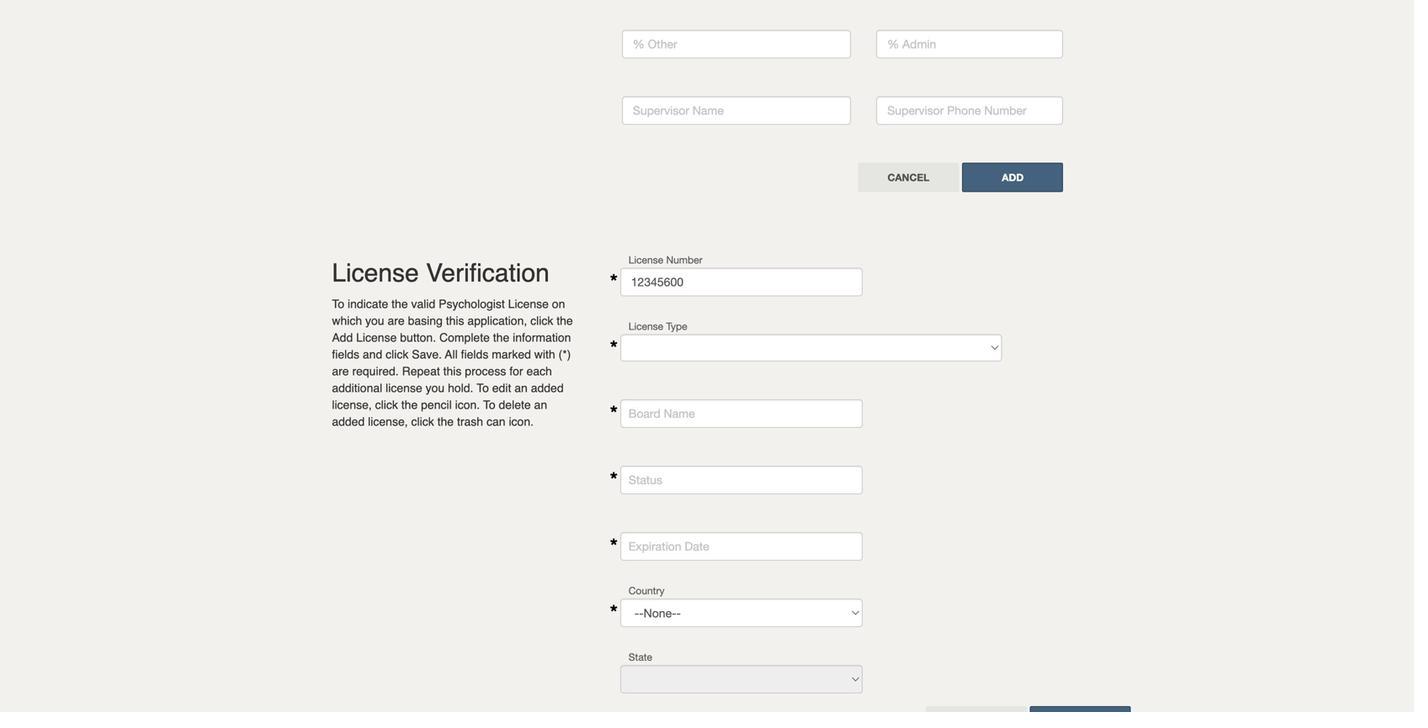 Task type: locate. For each thing, give the bounding box(es) containing it.
to up can on the left of page
[[483, 399, 495, 412]]

name down % other text box
[[693, 104, 724, 117]]

verification
[[426, 259, 550, 288]]

1 horizontal spatial added
[[531, 382, 564, 395]]

board name
[[629, 407, 695, 421]]

supervisor left "phone"
[[887, 104, 944, 117]]

basing
[[408, 315, 443, 328]]

name right board
[[664, 407, 695, 421]]

psychologist
[[439, 298, 505, 311]]

license up license type
[[629, 254, 663, 266]]

1 % from the left
[[633, 37, 645, 51]]

which
[[332, 315, 362, 328]]

license, down additional
[[332, 399, 372, 412]]

0 vertical spatial name
[[693, 104, 724, 117]]

added
[[531, 382, 564, 395], [332, 416, 365, 429]]

click
[[530, 315, 553, 328], [386, 348, 409, 362], [375, 399, 398, 412], [411, 416, 434, 429]]

state
[[629, 652, 652, 664]]

delete
[[499, 399, 531, 412]]

1 horizontal spatial icon.
[[509, 416, 534, 429]]

the down license
[[401, 399, 418, 412]]

0 vertical spatial added
[[531, 382, 564, 395]]

license type
[[629, 321, 687, 333]]

1 vertical spatial you
[[426, 382, 445, 395]]

license
[[386, 382, 422, 395]]

an
[[514, 382, 528, 395], [534, 399, 547, 412]]

1 vertical spatial to
[[477, 382, 489, 395]]

1 supervisor from the left
[[633, 104, 689, 117]]

repeat
[[402, 365, 440, 378]]

you up pencil
[[426, 382, 445, 395]]

can
[[487, 416, 506, 429]]

supervisor down other on the left top
[[633, 104, 689, 117]]

0 horizontal spatial fields
[[332, 348, 359, 362]]

number right "phone"
[[984, 104, 1027, 117]]

status
[[629, 474, 662, 487]]

an right delete in the left of the page
[[534, 399, 547, 412]]

1 vertical spatial icon.
[[509, 416, 534, 429]]

1 horizontal spatial you
[[426, 382, 445, 395]]

to
[[332, 298, 344, 311], [477, 382, 489, 395], [483, 399, 495, 412]]

0 vertical spatial this
[[446, 315, 464, 328]]

fields down add
[[332, 348, 359, 362]]

2 % from the left
[[887, 37, 899, 51]]

name
[[693, 104, 724, 117], [664, 407, 695, 421]]

this down all
[[443, 365, 462, 378]]

0 vertical spatial are
[[388, 315, 405, 328]]

0 horizontal spatial added
[[332, 416, 365, 429]]

admin
[[902, 37, 936, 51]]

0 vertical spatial icon.
[[455, 399, 480, 412]]

fields down complete
[[461, 348, 488, 362]]

1 horizontal spatial are
[[388, 315, 405, 328]]

the down application,
[[493, 331, 509, 345]]

the down pencil
[[437, 416, 454, 429]]

click down license
[[375, 399, 398, 412]]

to down "process"
[[477, 382, 489, 395]]

supervisor
[[633, 104, 689, 117], [887, 104, 944, 117]]

0 vertical spatial an
[[514, 382, 528, 395]]

phone
[[947, 104, 981, 117]]

0 horizontal spatial supervisor
[[633, 104, 689, 117]]

0 vertical spatial number
[[984, 104, 1027, 117]]

0 horizontal spatial %
[[633, 37, 645, 51]]

supervisor name
[[633, 104, 724, 117]]

this up complete
[[446, 315, 464, 328]]

the
[[392, 298, 408, 311], [557, 315, 573, 328], [493, 331, 509, 345], [401, 399, 418, 412], [437, 416, 454, 429]]

save.
[[412, 348, 442, 362]]

1 vertical spatial this
[[443, 365, 462, 378]]

added down each
[[531, 382, 564, 395]]

click up information
[[530, 315, 553, 328]]

Board Name text field
[[620, 400, 863, 429]]

license,
[[332, 399, 372, 412], [368, 416, 408, 429]]

1 horizontal spatial supervisor
[[887, 104, 944, 117]]

None button
[[858, 163, 959, 192], [962, 163, 1063, 192], [926, 707, 1027, 713], [1030, 707, 1131, 713], [858, 163, 959, 192], [962, 163, 1063, 192], [926, 707, 1027, 713], [1030, 707, 1131, 713]]

icon. up trash
[[455, 399, 480, 412]]

added down additional
[[332, 416, 365, 429]]

name for supervisor name
[[693, 104, 724, 117]]

you
[[365, 315, 384, 328], [426, 382, 445, 395]]

2 supervisor from the left
[[887, 104, 944, 117]]

license, down license
[[368, 416, 408, 429]]

expiration
[[629, 540, 681, 554]]

% left other on the left top
[[633, 37, 645, 51]]

1 horizontal spatial number
[[984, 104, 1027, 117]]

complete
[[439, 331, 490, 345]]

license left the type
[[629, 321, 663, 333]]

1 vertical spatial are
[[332, 365, 349, 378]]

%
[[633, 37, 645, 51], [887, 37, 899, 51]]

1 horizontal spatial an
[[534, 399, 547, 412]]

this
[[446, 315, 464, 328], [443, 365, 462, 378]]

% left admin at the top of the page
[[887, 37, 899, 51]]

an down 'for'
[[514, 382, 528, 395]]

license number
[[629, 254, 703, 266]]

1 vertical spatial license,
[[368, 416, 408, 429]]

1 horizontal spatial %
[[887, 37, 899, 51]]

0 vertical spatial you
[[365, 315, 384, 328]]

are
[[388, 315, 405, 328], [332, 365, 349, 378]]

number
[[984, 104, 1027, 117], [666, 254, 703, 266]]

number up license number text box
[[666, 254, 703, 266]]

2 fields from the left
[[461, 348, 488, 362]]

you down indicate
[[365, 315, 384, 328]]

icon.
[[455, 399, 480, 412], [509, 416, 534, 429]]

are up button.
[[388, 315, 405, 328]]

country
[[629, 586, 665, 597]]

% other
[[633, 37, 677, 51]]

are up additional
[[332, 365, 349, 378]]

1 vertical spatial name
[[664, 407, 695, 421]]

0 horizontal spatial number
[[666, 254, 703, 266]]

fields
[[332, 348, 359, 362], [461, 348, 488, 362]]

license left on
[[508, 298, 549, 311]]

license
[[629, 254, 663, 266], [332, 259, 419, 288], [508, 298, 549, 311], [629, 321, 663, 333], [356, 331, 397, 345]]

icon. down delete in the left of the page
[[509, 416, 534, 429]]

to up which
[[332, 298, 344, 311]]

all
[[445, 348, 458, 362]]

supervisor for supervisor name
[[633, 104, 689, 117]]

edit
[[492, 382, 511, 395]]

license up indicate
[[332, 259, 419, 288]]

0 horizontal spatial you
[[365, 315, 384, 328]]

1 horizontal spatial fields
[[461, 348, 488, 362]]



Task type: vqa. For each thing, say whether or not it's contained in the screenshot.
'Name'
yes



Task type: describe. For each thing, give the bounding box(es) containing it.
each
[[526, 365, 552, 378]]

button.
[[400, 331, 436, 345]]

click down pencil
[[411, 416, 434, 429]]

license for license number
[[629, 254, 663, 266]]

license for license type
[[629, 321, 663, 333]]

on
[[552, 298, 565, 311]]

license verification
[[332, 259, 550, 288]]

hold.
[[448, 382, 473, 395]]

Supervisor Name text field
[[622, 96, 851, 125]]

0 horizontal spatial are
[[332, 365, 349, 378]]

1 vertical spatial number
[[666, 254, 703, 266]]

the left valid
[[392, 298, 408, 311]]

the down on
[[557, 315, 573, 328]]

additional
[[332, 382, 382, 395]]

% for % other
[[633, 37, 645, 51]]

supervisor phone number
[[887, 104, 1027, 117]]

add
[[332, 331, 353, 345]]

% admin
[[887, 37, 936, 51]]

% Other text field
[[622, 30, 851, 59]]

name for board name
[[664, 407, 695, 421]]

required.
[[352, 365, 399, 378]]

valid
[[411, 298, 435, 311]]

supervisor for supervisor phone number
[[887, 104, 944, 117]]

for
[[509, 365, 523, 378]]

1 vertical spatial an
[[534, 399, 547, 412]]

0 horizontal spatial icon.
[[455, 399, 480, 412]]

marked
[[492, 348, 531, 362]]

click right and
[[386, 348, 409, 362]]

(*)
[[559, 348, 571, 362]]

license up and
[[356, 331, 397, 345]]

license for license verification
[[332, 259, 419, 288]]

0 vertical spatial to
[[332, 298, 344, 311]]

2 vertical spatial to
[[483, 399, 495, 412]]

date
[[685, 540, 709, 554]]

% for % admin
[[887, 37, 899, 51]]

1 fields from the left
[[332, 348, 359, 362]]

process
[[465, 365, 506, 378]]

Expiration Date text field
[[620, 533, 863, 562]]

other
[[648, 37, 677, 51]]

trash
[[457, 416, 483, 429]]

% Admin text field
[[876, 30, 1063, 59]]

1 vertical spatial added
[[332, 416, 365, 429]]

with
[[534, 348, 555, 362]]

pencil
[[421, 399, 452, 412]]

Status text field
[[620, 466, 863, 495]]

and
[[363, 348, 382, 362]]

information
[[513, 331, 571, 345]]

indicate
[[348, 298, 388, 311]]

application,
[[468, 315, 527, 328]]

0 vertical spatial license,
[[332, 399, 372, 412]]

License Number text field
[[620, 268, 863, 297]]

0 horizontal spatial an
[[514, 382, 528, 395]]

board
[[629, 407, 660, 421]]

type
[[666, 321, 687, 333]]

expiration date
[[629, 540, 709, 554]]

to indicate the valid psychologist license on which you are basing this application, click the add license button. complete the information fields and click save. all fields marked with (*) are required. repeat this process for each additional license you hold. to edit an added license, click the pencil icon. to delete an added license, click the trash can icon.
[[332, 298, 573, 429]]

Supervisor Phone Number text field
[[876, 96, 1063, 125]]



